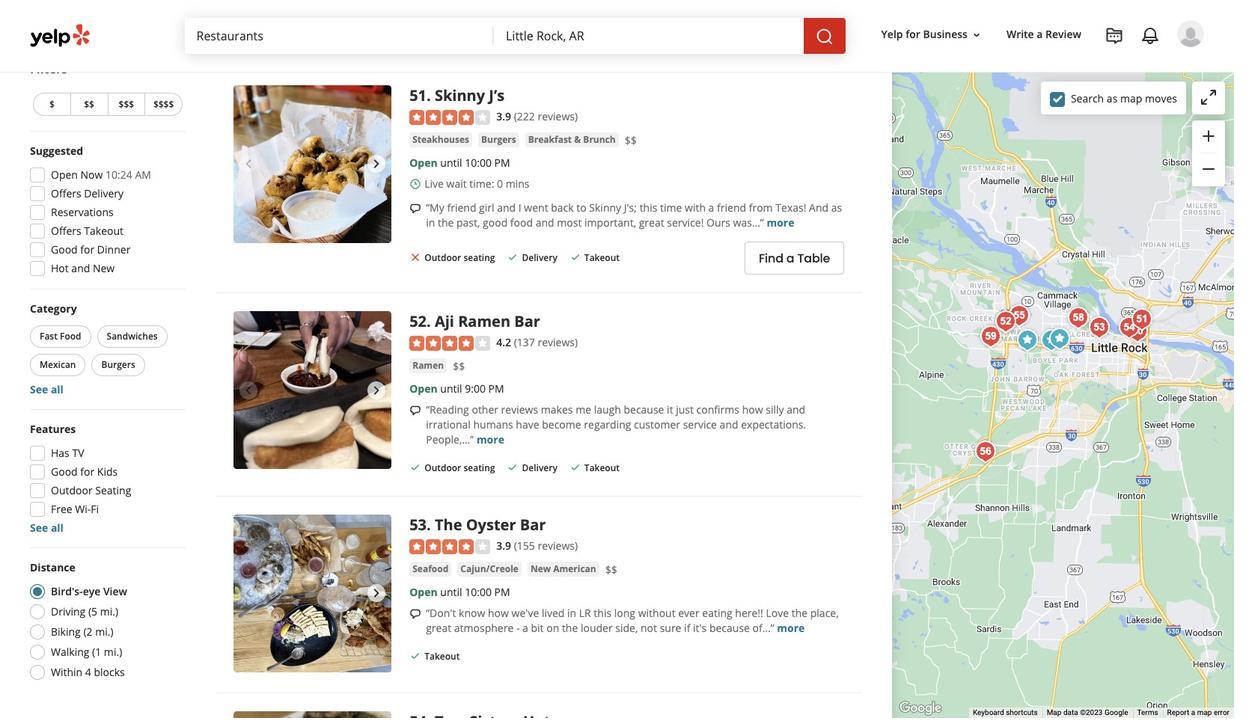 Task type: describe. For each thing, give the bounding box(es) containing it.
report a map error
[[1167, 709, 1230, 717]]

walking
[[51, 645, 89, 659]]

map region
[[739, 0, 1234, 719]]

open until 10:00 pm for the
[[410, 586, 510, 600]]

time:
[[470, 177, 494, 191]]

blocks
[[94, 665, 125, 680]]

2 horizontal spatial the
[[792, 607, 808, 621]]

pm for oyster
[[494, 586, 510, 600]]

suggested
[[30, 144, 83, 158]]

mi.) for driving (5 mi.)
[[100, 605, 118, 619]]

0 vertical spatial outdoor
[[425, 252, 461, 264]]

0
[[497, 177, 503, 191]]

until for the
[[440, 586, 462, 600]]

map for moves
[[1121, 91, 1143, 105]]

expand map image
[[1200, 88, 1218, 106]]

16 checkmark v2 image for outdoor seating
[[410, 462, 422, 474]]

free
[[51, 502, 72, 516]]

(137
[[514, 335, 535, 350]]

and down went
[[536, 216, 554, 230]]

on
[[547, 621, 559, 636]]

service!
[[667, 216, 704, 230]]

it's
[[693, 621, 707, 636]]

write a review link
[[1001, 21, 1088, 48]]

$$ for 53 . the oyster bar
[[605, 563, 617, 577]]

next image for 53 . the oyster bar
[[368, 585, 386, 603]]

. for 53
[[427, 515, 431, 535]]

live
[[425, 177, 444, 191]]

yelp
[[881, 27, 903, 42]]

group containing features
[[25, 422, 186, 536]]

address, neighborhood, city, state or zip text field
[[494, 18, 804, 54]]

as inside "my friend girl and i went back to skinny j's; this time with a friend from texas! and as in the past, good food and most important, great service! ours was…"
[[831, 201, 842, 215]]

breakfast & brunch
[[528, 133, 616, 146]]

mi.) for biking (2 mi.)
[[95, 625, 113, 639]]

53 . the oyster bar
[[410, 515, 546, 535]]

more for the oyster bar
[[777, 621, 805, 636]]

2 vertical spatial delivery
[[522, 462, 558, 475]]

because inside "reading other reviews makes me laugh because it just confirms how silly and irrational humans have become regarding customer service and expectations. people,…"
[[624, 403, 664, 417]]

subway image
[[1036, 325, 1066, 355]]

previous image for 51
[[240, 155, 257, 173]]

0 vertical spatial more link
[[767, 216, 795, 230]]

biking (2 mi.)
[[51, 625, 113, 639]]

the oyster bar link
[[435, 515, 546, 535]]

open for 53
[[410, 586, 438, 600]]

reviews
[[501, 403, 538, 417]]

$$ button
[[70, 93, 107, 116]]

eating
[[702, 607, 733, 621]]

brunch
[[583, 133, 616, 146]]

search as map moves
[[1071, 91, 1177, 105]]

hot and new
[[51, 261, 115, 275]]

become
[[542, 418, 581, 432]]

taqueria el palenque image
[[1004, 301, 1034, 330]]

rock,
[[422, 43, 455, 60]]

open until 10:00 pm for skinny
[[410, 156, 510, 170]]

reviews) for 51 . skinny j's
[[538, 109, 578, 123]]

slideshow element for 53
[[234, 515, 392, 673]]

takeout down "don't
[[425, 651, 460, 663]]

fi
[[91, 502, 99, 516]]

a for find
[[787, 250, 795, 267]]

now
[[81, 168, 103, 182]]

$$$$
[[153, 98, 174, 111]]

see for features
[[30, 521, 48, 535]]

(2
[[83, 625, 92, 639]]

52 . aji ramen bar
[[410, 311, 540, 332]]

because inside ""don't know how we've lived in lr this long without ever eating here!! love the place, great atmosphere - a bit on the louder side, not sure if it's because of…""
[[710, 621, 750, 636]]

offers for offers takeout
[[51, 224, 81, 238]]

of…"
[[753, 621, 774, 636]]

keyboard shortcuts
[[973, 709, 1038, 717]]

mi.) for walking (1 mi.)
[[104, 645, 122, 659]]

10:00 for oyster
[[465, 586, 492, 600]]

notifications image
[[1142, 27, 1159, 45]]

a for write
[[1037, 27, 1043, 42]]

and right hot
[[71, 261, 90, 275]]

for for dinner
[[80, 243, 95, 257]]

and
[[809, 201, 829, 215]]

projects image
[[1106, 27, 1124, 45]]

good for good for dinner
[[51, 243, 78, 257]]

new inside button
[[531, 563, 551, 576]]

. for 52
[[427, 311, 431, 332]]

little
[[391, 43, 420, 60]]

offers delivery
[[51, 186, 124, 201]]

one eleven at the capital image
[[1123, 316, 1152, 346]]

$ button
[[33, 93, 70, 116]]

distance
[[30, 561, 75, 575]]

3.9 (155 reviews)
[[496, 539, 578, 553]]

none field address, neighborhood, city, state or zip
[[494, 18, 804, 54]]

user actions element
[[869, 19, 1225, 111]]

all
[[216, 43, 231, 60]]

16 checkmark v2 image for takeout
[[570, 462, 582, 474]]

ramen link
[[410, 359, 447, 374]]

sure
[[660, 621, 682, 636]]

all for features
[[51, 521, 64, 535]]

$$ for 51 . skinny j's
[[625, 133, 637, 147]]

just
[[676, 403, 694, 417]]

find a table link
[[745, 242, 845, 275]]

keyboard shortcuts button
[[973, 708, 1038, 719]]

all for category
[[51, 383, 64, 397]]

from
[[749, 201, 773, 215]]

previous image for 53
[[240, 585, 257, 603]]

a inside "my friend girl and i went back to skinny j's; this time with a friend from texas! and as in the past, good food and most important, great service! ours was…"
[[709, 201, 714, 215]]

skinny j's link
[[435, 85, 505, 105]]

food
[[60, 330, 81, 343]]

fast food
[[40, 330, 81, 343]]

0 vertical spatial as
[[1107, 91, 1118, 105]]

0 vertical spatial more
[[767, 216, 795, 230]]

cajun/creole button
[[458, 562, 522, 577]]

until for aji
[[440, 382, 462, 396]]

driving
[[51, 605, 86, 619]]

good for dinner
[[51, 243, 131, 257]]

regarding
[[584, 418, 631, 432]]

taco bell image
[[1013, 325, 1042, 355]]

. for 51
[[427, 85, 431, 105]]

9:00
[[465, 382, 486, 396]]

biking
[[51, 625, 81, 639]]

offers takeout
[[51, 224, 124, 238]]

more for aji ramen bar
[[477, 433, 504, 447]]

4.2 (137 reviews)
[[496, 335, 578, 350]]

new inside group
[[93, 261, 115, 275]]

ever
[[678, 607, 700, 621]]

two sisters uptown image
[[1114, 313, 1144, 342]]

aji
[[435, 311, 454, 332]]

see all button for category
[[30, 383, 64, 397]]

bit
[[531, 621, 544, 636]]

a for report
[[1191, 709, 1196, 717]]

outdoor inside group
[[51, 484, 93, 498]]

52
[[410, 311, 427, 332]]

1 vertical spatial delivery
[[522, 252, 558, 264]]

for for kids
[[80, 465, 95, 479]]

past,
[[457, 216, 480, 230]]

3.9 star rating image for the
[[410, 540, 490, 555]]

eye
[[83, 585, 101, 599]]

mexican button
[[30, 354, 86, 377]]

driving (5 mi.)
[[51, 605, 118, 619]]

16 clock v2 image
[[410, 178, 422, 190]]

takeout down "regarding"
[[584, 462, 620, 475]]

16 chevron down v2 image
[[971, 29, 983, 41]]

service
[[683, 418, 717, 432]]

53
[[410, 515, 427, 535]]

waldo's chicken & beer - little rock image
[[971, 437, 1001, 467]]

lived
[[542, 607, 565, 621]]

skinny j's image
[[1127, 304, 1157, 334]]

has tv
[[51, 446, 84, 460]]

0 vertical spatial ramen
[[458, 311, 511, 332]]

wi-
[[75, 502, 91, 516]]

takeout up dinner
[[84, 224, 124, 238]]

tv
[[72, 446, 84, 460]]

see for category
[[30, 383, 48, 397]]

fast
[[40, 330, 58, 343]]

write a review
[[1007, 27, 1082, 42]]

the oyster bar image
[[1084, 313, 1114, 342]]

3.9 for oyster
[[496, 539, 511, 553]]

sandwiches button
[[97, 326, 167, 348]]

good for good for kids
[[51, 465, 78, 479]]

zoom in image
[[1200, 127, 1218, 145]]

slideshow element for 52
[[234, 311, 392, 470]]

j's
[[489, 85, 505, 105]]

terms link
[[1137, 709, 1158, 717]]

view
[[103, 585, 127, 599]]

group containing category
[[27, 302, 186, 397]]

see all button for features
[[30, 521, 64, 535]]

"restaurants"
[[233, 43, 314, 60]]

0 vertical spatial delivery
[[84, 186, 124, 201]]



Task type: locate. For each thing, give the bounding box(es) containing it.
for right yelp
[[906, 27, 921, 42]]

$$$
[[119, 98, 134, 111]]

2 16 checkmark v2 image from the left
[[507, 462, 519, 474]]

$$ inside button
[[84, 98, 94, 111]]

for inside button
[[906, 27, 921, 42]]

1 vertical spatial previous image
[[240, 585, 257, 603]]

dairy queen grill & chill image
[[1045, 324, 1075, 354]]

16 checkmark v2 image
[[410, 0, 422, 8], [507, 0, 519, 8], [570, 0, 582, 8], [507, 252, 519, 264], [570, 252, 582, 264], [410, 651, 422, 663]]

all down free
[[51, 521, 64, 535]]

girl
[[479, 201, 494, 215]]

4.2
[[496, 335, 511, 350]]

see all down free
[[30, 521, 64, 535]]

16 speech v2 image left "don't
[[410, 609, 422, 621]]

next image
[[368, 381, 386, 399]]

0 horizontal spatial because
[[624, 403, 664, 417]]

. left the
[[427, 515, 431, 535]]

burgers button down (222
[[478, 133, 519, 147]]

have
[[516, 418, 539, 432]]

0 horizontal spatial this
[[594, 607, 612, 621]]

how up atmosphere
[[488, 607, 509, 621]]

0 vertical spatial slideshow element
[[234, 85, 392, 243]]

features
[[30, 422, 76, 436]]

2 seating from the top
[[464, 462, 495, 475]]

0 vertical spatial see all
[[30, 383, 64, 397]]

2 10:00 from the top
[[465, 586, 492, 600]]

0 horizontal spatial as
[[831, 201, 842, 215]]

2 next image from the top
[[368, 585, 386, 603]]

3.9 left (155
[[496, 539, 511, 553]]

2 see all from the top
[[30, 521, 64, 535]]

3.9 star rating image down 51 . skinny j's
[[410, 110, 490, 125]]

"my friend girl and i went back to skinny j's; this time with a friend from texas! and as in the past, good food and most important, great service! ours was…"
[[426, 201, 842, 230]]

1 seating from the top
[[464, 252, 495, 264]]

1 vertical spatial seating
[[464, 462, 495, 475]]

10:00 up know on the bottom left of page
[[465, 586, 492, 600]]

2 see all button from the top
[[30, 521, 64, 535]]

16 checkmark v2 image down have
[[507, 462, 519, 474]]

1 vertical spatial .
[[427, 311, 431, 332]]

1 vertical spatial great
[[426, 621, 452, 636]]

. left 'skinny j's' link
[[427, 85, 431, 105]]

google
[[1105, 709, 1128, 717]]

reviews)
[[538, 109, 578, 123], [538, 335, 578, 350], [538, 539, 578, 553]]

1 vertical spatial new
[[531, 563, 551, 576]]

0 vertical spatial until
[[440, 156, 462, 170]]

the down "my
[[438, 216, 454, 230]]

business
[[923, 27, 968, 42]]

2 vertical spatial until
[[440, 586, 462, 600]]

0 vertical spatial the
[[438, 216, 454, 230]]

reviews) for 53 . the oyster bar
[[538, 539, 578, 553]]

1 vertical spatial bar
[[520, 515, 546, 535]]

0 horizontal spatial skinny
[[435, 85, 485, 105]]

google image
[[896, 699, 946, 719]]

reviews) for 52 . aji ramen bar
[[538, 335, 578, 350]]

how inside ""don't know how we've lived in lr this long without ever eating here!! love the place, great atmosphere - a bit on the louder side, not sure if it's because of…""
[[488, 607, 509, 621]]

delivery down food
[[522, 252, 558, 264]]

a right with
[[709, 201, 714, 215]]

1 until from the top
[[440, 156, 462, 170]]

1 horizontal spatial map
[[1197, 709, 1212, 717]]

this
[[640, 201, 658, 215], [594, 607, 612, 621]]

open down "seafood" link
[[410, 586, 438, 600]]

16 speech v2 image for 52
[[410, 405, 422, 417]]

mi.) right the (5
[[100, 605, 118, 619]]

more link down texas!
[[767, 216, 795, 230]]

outdoor right 16 close v2 image
[[425, 252, 461, 264]]

the inside "my friend girl and i went back to skinny j's; this time with a friend from texas! and as in the past, good food and most important, great service! ours was…"
[[438, 216, 454, 230]]

seating down people,…"
[[464, 462, 495, 475]]

1 vertical spatial the
[[792, 607, 808, 621]]

16 checkmark v2 image for delivery
[[507, 462, 519, 474]]

1 vertical spatial next image
[[368, 585, 386, 603]]

2 vertical spatial the
[[562, 621, 578, 636]]

wait
[[447, 177, 467, 191]]

the right on in the bottom left of the page
[[562, 621, 578, 636]]

3.9 (222 reviews)
[[496, 109, 578, 123]]

2 vertical spatial pm
[[494, 586, 510, 600]]

0 vertical spatial for
[[906, 27, 921, 42]]

see down mexican button
[[30, 383, 48, 397]]

"don't
[[426, 607, 456, 621]]

yelp for business button
[[875, 21, 989, 48]]

group containing suggested
[[25, 144, 186, 281]]

mins
[[506, 177, 530, 191]]

cajun/creole
[[461, 563, 519, 576]]

more link for the oyster bar
[[777, 621, 805, 636]]

16 speech v2 image left "reading
[[410, 405, 422, 417]]

$$ right brunch
[[625, 133, 637, 147]]

great inside "my friend girl and i went back to skinny j's; this time with a friend from texas! and as in the past, good food and most important, great service! ours was…"
[[639, 216, 664, 230]]

None search field
[[185, 18, 846, 54]]

for up 'outdoor seating'
[[80, 465, 95, 479]]

group
[[1192, 121, 1225, 186], [25, 144, 186, 281], [27, 302, 186, 397], [25, 422, 186, 536]]

time
[[660, 201, 682, 215]]

pm for ramen
[[488, 382, 504, 396]]

skinny up the important,
[[589, 201, 621, 215]]

in inside "my friend girl and i went back to skinny j's; this time with a friend from texas! and as in the past, good food and most important, great service! ours was…"
[[426, 216, 435, 230]]

arkansas
[[458, 43, 515, 60]]

3.9 star rating image
[[410, 110, 490, 125], [410, 540, 490, 555]]

1 vertical spatial outdoor
[[425, 462, 461, 475]]

seating
[[464, 252, 495, 264], [464, 462, 495, 475]]

good down has tv in the bottom left of the page
[[51, 465, 78, 479]]

review
[[1046, 27, 1082, 42]]

2 outdoor seating from the top
[[425, 462, 495, 475]]

1 . from the top
[[427, 85, 431, 105]]

1 horizontal spatial because
[[710, 621, 750, 636]]

outdoor seating down people,…"
[[425, 462, 495, 475]]

free wi-fi
[[51, 502, 99, 516]]

open until 10:00 pm up "wait"
[[410, 156, 510, 170]]

burgers button down sandwiches button
[[92, 354, 145, 377]]

"my
[[426, 201, 444, 215]]

option group
[[25, 561, 186, 685]]

1 vertical spatial see
[[30, 521, 48, 535]]

reviews) up new american
[[538, 539, 578, 553]]

offers for offers delivery
[[51, 186, 81, 201]]

1 vertical spatial slideshow element
[[234, 311, 392, 470]]

burgers down sandwiches button
[[101, 359, 135, 371]]

seafood link
[[410, 562, 452, 577]]

1 vertical spatial more
[[477, 433, 504, 447]]

16 checkmark v2 image down become
[[570, 462, 582, 474]]

10:00 up live wait time: 0 mins
[[465, 156, 492, 170]]

1 10:00 from the top
[[465, 156, 492, 170]]

new american link
[[528, 562, 599, 577]]

1 vertical spatial how
[[488, 607, 509, 621]]

3.9 for j's
[[496, 109, 511, 123]]

0 horizontal spatial how
[[488, 607, 509, 621]]

1 horizontal spatial how
[[742, 403, 763, 417]]

2 slideshow element from the top
[[234, 311, 392, 470]]

moves
[[1145, 91, 1177, 105]]

open now 10:24 am
[[51, 168, 151, 182]]

1 vertical spatial more link
[[477, 433, 504, 447]]

skinny
[[435, 85, 485, 105], [589, 201, 621, 215]]

seafood
[[413, 563, 449, 576]]

1 friend from the left
[[447, 201, 476, 215]]

seating
[[95, 484, 131, 498]]

1 vertical spatial see all
[[30, 521, 64, 535]]

ramen up 4.2 on the top left
[[458, 311, 511, 332]]

sandwiches
[[107, 330, 158, 343]]

see all button down free
[[30, 521, 64, 535]]

search image
[[816, 28, 834, 46]]

$$
[[84, 98, 94, 111], [625, 133, 637, 147], [453, 360, 465, 374], [605, 563, 617, 577]]

0 vertical spatial 10:00
[[465, 156, 492, 170]]

2 until from the top
[[440, 382, 462, 396]]

(5
[[88, 605, 97, 619]]

for for business
[[906, 27, 921, 42]]

0 vertical spatial offers
[[51, 186, 81, 201]]

2 horizontal spatial 16 checkmark v2 image
[[570, 462, 582, 474]]

0 horizontal spatial new
[[93, 261, 115, 275]]

4
[[85, 665, 91, 680]]

and left i
[[497, 201, 516, 215]]

open down 'ramen' link
[[410, 382, 438, 396]]

burgers down (222
[[481, 133, 516, 146]]

0 vertical spatial map
[[1121, 91, 1143, 105]]

0 vertical spatial previous image
[[240, 155, 257, 173]]

1 see from the top
[[30, 383, 48, 397]]

1 vertical spatial map
[[1197, 709, 1212, 717]]

1 horizontal spatial friend
[[717, 201, 746, 215]]

keyboard
[[973, 709, 1004, 717]]

0 horizontal spatial burgers
[[101, 359, 135, 371]]

option group containing distance
[[25, 561, 186, 685]]

in down "my
[[426, 216, 435, 230]]

until
[[440, 156, 462, 170], [440, 382, 462, 396], [440, 586, 462, 600]]

open until 10:00 pm up know on the bottom left of page
[[410, 586, 510, 600]]

1 vertical spatial 10:00
[[465, 586, 492, 600]]

all
[[51, 383, 64, 397], [51, 521, 64, 535]]

delivery down 'open now 10:24 am'
[[84, 186, 124, 201]]

map for error
[[1197, 709, 1212, 717]]

as right "search"
[[1107, 91, 1118, 105]]

1 3.9 from the top
[[496, 109, 511, 123]]

16 checkmark v2 image up 53
[[410, 462, 422, 474]]

pm for j's
[[494, 156, 510, 170]]

mi.) right "(2"
[[95, 625, 113, 639]]

because
[[624, 403, 664, 417], [710, 621, 750, 636]]

1 all from the top
[[51, 383, 64, 397]]

1 vertical spatial until
[[440, 382, 462, 396]]

results
[[317, 43, 358, 60]]

0 vertical spatial open until 10:00 pm
[[410, 156, 510, 170]]

16 checkmark v2 image
[[410, 462, 422, 474], [507, 462, 519, 474], [570, 462, 582, 474]]

1 vertical spatial 3.9
[[496, 539, 511, 553]]

1 vertical spatial 16 speech v2 image
[[410, 609, 422, 621]]

4.2 star rating image
[[410, 336, 490, 351]]

2 friend from the left
[[717, 201, 746, 215]]

2 vertical spatial slideshow element
[[234, 515, 392, 673]]

we've
[[512, 607, 539, 621]]

and down confirms
[[720, 418, 738, 432]]

in inside ""don't know how we've lived in lr this long without ever eating here!! love the place, great atmosphere - a bit on the louder side, not sure if it's because of…""
[[567, 607, 577, 621]]

know
[[459, 607, 485, 621]]

1 vertical spatial mi.)
[[95, 625, 113, 639]]

great down "don't
[[426, 621, 452, 636]]

0 vertical spatial great
[[639, 216, 664, 230]]

1 vertical spatial because
[[710, 621, 750, 636]]

was…"
[[733, 216, 764, 230]]

0 vertical spatial new
[[93, 261, 115, 275]]

©2023
[[1080, 709, 1103, 717]]

2 3.9 from the top
[[496, 539, 511, 553]]

ours
[[707, 216, 731, 230]]

great inside ""don't know how we've lived in lr this long without ever eating here!! love the place, great atmosphere - a bit on the louder side, not sure if it's because of…""
[[426, 621, 452, 636]]

0 vertical spatial next image
[[368, 155, 386, 173]]

in left lr
[[567, 607, 577, 621]]

2 reviews) from the top
[[538, 335, 578, 350]]

aji ramen bar image
[[991, 307, 1021, 336]]

open down suggested
[[51, 168, 78, 182]]

. left aji
[[427, 311, 431, 332]]

1 outdoor seating from the top
[[425, 252, 495, 264]]

great down time
[[639, 216, 664, 230]]

1 open until 10:00 pm from the top
[[410, 156, 510, 170]]

1 vertical spatial outdoor seating
[[425, 462, 495, 475]]

outdoor up free wi-fi
[[51, 484, 93, 498]]

0 vertical spatial skinny
[[435, 85, 485, 105]]

1 offers from the top
[[51, 186, 81, 201]]

atmosphere
[[454, 621, 514, 636]]

good
[[483, 216, 508, 230]]

open for 52
[[410, 382, 438, 396]]

1 vertical spatial as
[[831, 201, 842, 215]]

until for skinny
[[440, 156, 462, 170]]

long
[[614, 607, 636, 621]]

because down eating
[[710, 621, 750, 636]]

bird's-
[[51, 585, 83, 599]]

1 vertical spatial ramen
[[413, 360, 444, 372]]

1 vertical spatial reviews)
[[538, 335, 578, 350]]

as right and
[[831, 201, 842, 215]]

0 vertical spatial how
[[742, 403, 763, 417]]

0 horizontal spatial map
[[1121, 91, 1143, 105]]

2 16 speech v2 image from the top
[[410, 609, 422, 621]]

0 vertical spatial .
[[427, 85, 431, 105]]

more link down humans
[[477, 433, 504, 447]]

16 close v2 image
[[410, 252, 422, 264]]

see all for features
[[30, 521, 64, 535]]

16 speech v2 image for 53
[[410, 609, 422, 621]]

friend up the 'ours'
[[717, 201, 746, 215]]

1 horizontal spatial this
[[640, 201, 658, 215]]

bar for 53 . the oyster bar
[[520, 515, 546, 535]]

because up 'customer'
[[624, 403, 664, 417]]

3 until from the top
[[440, 586, 462, 600]]

1 horizontal spatial great
[[639, 216, 664, 230]]

open up 16 clock v2 image
[[410, 156, 438, 170]]

a right the write
[[1037, 27, 1043, 42]]

more down love
[[777, 621, 805, 636]]

3.9 star rating image for skinny
[[410, 110, 490, 125]]

error
[[1214, 709, 1230, 717]]

2 vertical spatial more
[[777, 621, 805, 636]]

a right report
[[1191, 709, 1196, 717]]

map left moves
[[1121, 91, 1143, 105]]

burgers for burgers button to the right
[[481, 133, 516, 146]]

this right j's;
[[640, 201, 658, 215]]

1 slideshow element from the top
[[234, 85, 392, 243]]

2 3.9 star rating image from the top
[[410, 540, 490, 555]]

0 horizontal spatial ramen
[[413, 360, 444, 372]]

map
[[1121, 91, 1143, 105], [1197, 709, 1212, 717]]

0 horizontal spatial in
[[426, 216, 435, 230]]

1 see all button from the top
[[30, 383, 64, 397]]

0 vertical spatial in
[[426, 216, 435, 230]]

me
[[576, 403, 591, 417]]

2 open until 10:00 pm from the top
[[410, 586, 510, 600]]

"reading other reviews makes me laugh because it just confirms how silly and irrational humans have become regarding customer service and expectations. people,…"
[[426, 403, 806, 447]]

place,
[[810, 607, 839, 621]]

steakhouses link
[[410, 133, 472, 147]]

am
[[135, 168, 151, 182]]

pm down cajun/creole 'button'
[[494, 586, 510, 600]]

2 vertical spatial more link
[[777, 621, 805, 636]]

see all for category
[[30, 383, 64, 397]]

0 horizontal spatial burgers button
[[92, 354, 145, 377]]

customer
[[634, 418, 680, 432]]

1 reviews) from the top
[[538, 109, 578, 123]]

1 vertical spatial see all button
[[30, 521, 64, 535]]

pm right 9:00
[[488, 382, 504, 396]]

next image for 51 . skinny j's
[[368, 155, 386, 173]]

offers
[[51, 186, 81, 201], [51, 224, 81, 238]]

slideshow element
[[234, 85, 392, 243], [234, 311, 392, 470], [234, 515, 392, 673]]

2 previous image from the top
[[240, 585, 257, 603]]

1 vertical spatial this
[[594, 607, 612, 621]]

skinny inside "my friend girl and i went back to skinny j's; this time with a friend from texas! and as in the past, good food and most important, great service! ours was…"
[[589, 201, 621, 215]]

mi.) right (1
[[104, 645, 122, 659]]

10:00 for j's
[[465, 156, 492, 170]]

2 good from the top
[[51, 465, 78, 479]]

friend up past, at the top
[[447, 201, 476, 215]]

outdoor seating down past, at the top
[[425, 252, 495, 264]]

reviews) up breakfast
[[538, 109, 578, 123]]

see all button down mexican button
[[30, 383, 64, 397]]

things to do, nail salons, plumbers text field
[[185, 18, 494, 54]]

bar up (137
[[514, 311, 540, 332]]

skinny left j's
[[435, 85, 485, 105]]

the
[[435, 515, 462, 535]]

map data ©2023 google
[[1047, 709, 1128, 717]]

previous image
[[240, 155, 257, 173], [240, 585, 257, 603]]

a right -
[[523, 621, 528, 636]]

breakfast & brunch button
[[525, 133, 619, 147]]

1 vertical spatial skinny
[[589, 201, 621, 215]]

new american
[[531, 563, 596, 576]]

the right love
[[792, 607, 808, 621]]

lr
[[579, 607, 591, 621]]

this inside ""don't know how we've lived in lr this long without ever eating here!! love the place, great atmosphere - a bit on the louder side, not sure if it's because of…""
[[594, 607, 612, 621]]

takeout down the important,
[[584, 252, 620, 264]]

0 vertical spatial burgers button
[[478, 133, 519, 147]]

1 horizontal spatial burgers button
[[478, 133, 519, 147]]

more link for aji ramen bar
[[477, 433, 504, 447]]

0 vertical spatial good
[[51, 243, 78, 257]]

bar up 3.9 (155 reviews)
[[520, 515, 546, 535]]

10:00
[[465, 156, 492, 170], [465, 586, 492, 600]]

3.9
[[496, 109, 511, 123], [496, 539, 511, 553]]

texas!
[[776, 201, 806, 215]]

2 vertical spatial for
[[80, 465, 95, 479]]

1 vertical spatial for
[[80, 243, 95, 257]]

breakfast
[[528, 133, 572, 146]]

1 good from the top
[[51, 243, 78, 257]]

good up hot
[[51, 243, 78, 257]]

1 horizontal spatial in
[[567, 607, 577, 621]]

2 all from the top
[[51, 521, 64, 535]]

next image
[[368, 155, 386, 173], [368, 585, 386, 603]]

16 speech v2 image
[[410, 203, 422, 215]]

offers down the reservations
[[51, 224, 81, 238]]

bobby's country cookin' image
[[991, 307, 1021, 337]]

3 . from the top
[[427, 515, 431, 535]]

delivery down have
[[522, 462, 558, 475]]

$$ for 52 . aji ramen bar
[[453, 360, 465, 374]]

the pantry crest image
[[1063, 303, 1093, 333]]

it
[[667, 403, 673, 417]]

None field
[[185, 18, 494, 54], [494, 18, 804, 54]]

previous image
[[240, 381, 257, 399]]

zoom out image
[[1200, 160, 1218, 178]]

2 none field from the left
[[494, 18, 804, 54]]

1 see all from the top
[[30, 383, 64, 397]]

bar for 52 . aji ramen bar
[[514, 311, 540, 332]]

outdoor seating
[[425, 252, 495, 264], [425, 462, 495, 475]]

good for kids
[[51, 465, 118, 479]]

within
[[51, 665, 82, 680]]

more down humans
[[477, 433, 504, 447]]

laugh
[[594, 403, 621, 417]]

outdoor down people,…"
[[425, 462, 461, 475]]

0 vertical spatial pm
[[494, 156, 510, 170]]

2 offers from the top
[[51, 224, 81, 238]]

3.9 star rating image down the
[[410, 540, 490, 555]]

0 vertical spatial bar
[[514, 311, 540, 332]]

for
[[906, 27, 921, 42], [80, 243, 95, 257], [80, 465, 95, 479]]

delivery
[[84, 186, 124, 201], [522, 252, 558, 264], [522, 462, 558, 475]]

2 . from the top
[[427, 311, 431, 332]]

3 slideshow element from the top
[[234, 515, 392, 673]]

for down offers takeout
[[80, 243, 95, 257]]

0 horizontal spatial the
[[438, 216, 454, 230]]

1 16 checkmark v2 image from the left
[[410, 462, 422, 474]]

0 vertical spatial 3.9
[[496, 109, 511, 123]]

ramen inside button
[[413, 360, 444, 372]]

alley oops image
[[976, 321, 1006, 351]]

$$ right 'american'
[[605, 563, 617, 577]]

this inside "my friend girl and i went back to skinny j's; this time with a friend from texas! and as in the past, good food and most important, great service! ours was…"
[[640, 201, 658, 215]]

and right silly
[[787, 403, 806, 417]]

burgers for the left burgers button
[[101, 359, 135, 371]]

silly
[[766, 403, 784, 417]]

1 3.9 star rating image from the top
[[410, 110, 490, 125]]

(1
[[92, 645, 101, 659]]

$$ left $$$ "button" at the top left
[[84, 98, 94, 111]]

1 previous image from the top
[[240, 155, 257, 173]]

1 none field from the left
[[185, 18, 494, 54]]

map left error
[[1197, 709, 1212, 717]]

how inside "reading other reviews makes me laugh because it just confirms how silly and irrational humans have become regarding customer service and expectations. people,…"
[[742, 403, 763, 417]]

1 vertical spatial offers
[[51, 224, 81, 238]]

0 vertical spatial see all button
[[30, 383, 64, 397]]

1 vertical spatial pm
[[488, 382, 504, 396]]

1 vertical spatial 3.9 star rating image
[[410, 540, 490, 555]]

a right 'find'
[[787, 250, 795, 267]]

1 horizontal spatial the
[[562, 621, 578, 636]]

here!!
[[735, 607, 763, 621]]

1 16 speech v2 image from the top
[[410, 405, 422, 417]]

none field the things to do, nail salons, plumbers
[[185, 18, 494, 54]]

-
[[516, 621, 520, 636]]

more down texas!
[[767, 216, 795, 230]]

1 horizontal spatial new
[[531, 563, 551, 576]]

51
[[410, 85, 427, 105]]

"reading
[[426, 403, 469, 417]]

3 reviews) from the top
[[538, 539, 578, 553]]

see all down mexican button
[[30, 383, 64, 397]]

this up louder
[[594, 607, 612, 621]]

open until 9:00 pm
[[410, 382, 504, 396]]

all "restaurants" results near little rock, arkansas
[[216, 43, 515, 60]]

3 16 checkmark v2 image from the left
[[570, 462, 582, 474]]

slideshow element for 51
[[234, 85, 392, 243]]

0 vertical spatial seating
[[464, 252, 495, 264]]

new american button
[[528, 562, 599, 577]]

0 vertical spatial mi.)
[[100, 605, 118, 619]]

new down dinner
[[93, 261, 115, 275]]

seating down past, at the top
[[464, 252, 495, 264]]

all down mexican button
[[51, 383, 64, 397]]

2 see from the top
[[30, 521, 48, 535]]

0 horizontal spatial friend
[[447, 201, 476, 215]]

dinner
[[97, 243, 131, 257]]

report a map error link
[[1167, 709, 1230, 717]]

hot
[[51, 261, 69, 275]]

0 vertical spatial outdoor seating
[[425, 252, 495, 264]]

0 horizontal spatial 16 checkmark v2 image
[[410, 462, 422, 474]]

a inside ""don't know how we've lived in lr this long without ever eating here!! love the place, great atmosphere - a bit on the louder side, not sure if it's because of…""
[[523, 621, 528, 636]]

3.9 left (222
[[496, 109, 511, 123]]

0 vertical spatial reviews)
[[538, 109, 578, 123]]

open for 51
[[410, 156, 438, 170]]

1 next image from the top
[[368, 155, 386, 173]]

kendall p. image
[[1177, 20, 1204, 47]]

16 speech v2 image
[[410, 405, 422, 417], [410, 609, 422, 621]]

1 vertical spatial burgers
[[101, 359, 135, 371]]

$$ up open until 9:00 pm
[[453, 360, 465, 374]]

2 vertical spatial outdoor
[[51, 484, 93, 498]]



Task type: vqa. For each thing, say whether or not it's contained in the screenshot.
the bottommost Elite 23
no



